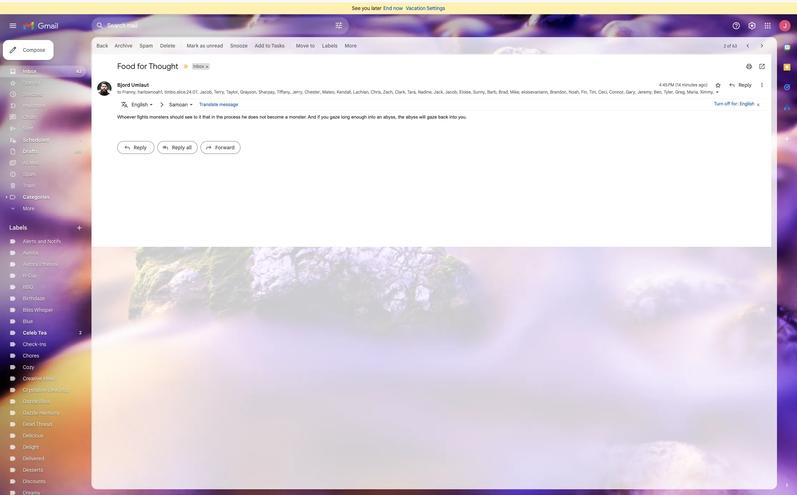 Task type: locate. For each thing, give the bounding box(es) containing it.
1 horizontal spatial the
[[398, 115, 405, 120]]

add to tasks
[[255, 43, 285, 49]]

and
[[308, 115, 316, 120]]

1 horizontal spatial gaze
[[427, 115, 437, 120]]

to right add at the left top of the page
[[266, 43, 271, 49]]

the left the abyss
[[398, 115, 405, 120]]

0 horizontal spatial labels
[[9, 225, 27, 232]]

gaze left long
[[330, 115, 340, 120]]

0 horizontal spatial spam
[[23, 171, 36, 178]]

more for more button
[[23, 206, 35, 212]]

1 dazzle from the top
[[23, 399, 38, 405]]

2 jacob from the left
[[446, 89, 458, 95]]

labels navigation
[[0, 37, 92, 496]]

0 horizontal spatial reply
[[134, 145, 147, 151]]

scheduled
[[23, 137, 49, 143]]

0 vertical spatial spam
[[140, 43, 153, 49]]

turn off for: english
[[715, 101, 755, 107]]

message
[[220, 102, 238, 108]]

whisper
[[34, 307, 53, 314]]

0 horizontal spatial more
[[23, 206, 35, 212]]

jacob up translate
[[200, 89, 212, 95]]

1 horizontal spatial english
[[740, 101, 755, 107]]

spam up food for thought
[[140, 43, 153, 49]]

1 aurora from the top
[[23, 250, 38, 257]]

thread
[[36, 422, 52, 428]]

zach
[[384, 89, 393, 95]]

more inside more popup button
[[345, 43, 357, 49]]

it
[[199, 115, 201, 120]]

0 vertical spatial bliss
[[23, 307, 33, 314]]

later
[[372, 5, 382, 11]]

reply inside button
[[739, 82, 752, 88]]

clark
[[395, 89, 405, 95]]

1 vertical spatial aurora
[[23, 262, 38, 268]]

dazzle bliss link
[[23, 399, 50, 405]]

into left 'you.' at the top of page
[[450, 115, 457, 120]]

not starred image
[[715, 82, 723, 89]]

0 horizontal spatial jacob
[[200, 89, 212, 95]]

more down categories
[[23, 206, 35, 212]]

you right see at the left top of the page
[[362, 5, 370, 11]]

1 horizontal spatial jacob
[[446, 89, 458, 95]]

spam inside labels navigation
[[23, 171, 36, 178]]

0 horizontal spatial inbox
[[23, 68, 36, 75]]

12 , from the left
[[335, 89, 336, 95]]

ethereal
[[39, 262, 58, 268]]

39 , from the left
[[699, 89, 700, 95]]

unread
[[207, 43, 223, 49]]

63
[[733, 43, 738, 48]]

more
[[345, 43, 357, 49], [23, 206, 35, 212]]

english option
[[132, 100, 148, 110]]

62
[[77, 69, 82, 74]]

2 inside labels navigation
[[79, 331, 82, 336]]

barb
[[488, 89, 497, 95]]

dazzle
[[23, 399, 38, 405], [23, 410, 38, 417]]

1 horizontal spatial bliss
[[39, 399, 50, 405]]

lachlan
[[354, 89, 369, 95]]

inbox
[[193, 64, 204, 69], [23, 68, 36, 75]]

4:45 pm (14 minutes ago)
[[660, 82, 708, 88]]

desserts link
[[23, 468, 43, 474]]

he
[[242, 115, 247, 120]]

2 , from the left
[[162, 89, 163, 95]]

jerry
[[293, 89, 303, 95]]

vacation
[[406, 5, 426, 11]]

food
[[117, 62, 135, 71]]

gaze right the will
[[427, 115, 437, 120]]

to right move
[[310, 43, 315, 49]]

1 vertical spatial you
[[321, 115, 329, 120]]

inbox up the starred
[[23, 68, 36, 75]]

to
[[266, 43, 271, 49], [310, 43, 315, 49], [117, 89, 121, 95], [194, 115, 198, 120]]

brandon
[[551, 89, 567, 95]]

0 vertical spatial dazzle
[[23, 399, 38, 405]]

1 vertical spatial spam
[[23, 171, 36, 178]]

harmony
[[39, 410, 60, 417]]

tasks
[[272, 43, 285, 49]]

delight link
[[23, 445, 39, 451]]

to inside dropdown button
[[310, 43, 315, 49]]

more button
[[342, 39, 360, 52]]

samoan list box
[[169, 100, 195, 110]]

1 vertical spatial more
[[23, 206, 35, 212]]

11 , from the left
[[320, 89, 322, 95]]

translate message
[[200, 102, 238, 108]]

into left an
[[368, 115, 376, 120]]

inbox inside button
[[193, 64, 204, 69]]

2 into from the left
[[450, 115, 457, 120]]

main menu image
[[9, 21, 17, 30]]

0 horizontal spatial gaze
[[330, 115, 340, 120]]

bliss whisper
[[23, 307, 53, 314]]

aurora down alerts
[[23, 250, 38, 257]]

1 horizontal spatial inbox
[[193, 64, 204, 69]]

jack
[[434, 89, 443, 95]]

move to
[[296, 43, 315, 49]]

samoan option
[[169, 100, 188, 110]]

translate
[[200, 102, 218, 108]]

b-day
[[23, 273, 37, 279]]

15 , from the left
[[381, 89, 382, 95]]

see
[[185, 115, 193, 120]]

crystalline dewdrop
[[23, 388, 69, 394]]

move
[[296, 43, 309, 49]]

21 , from the left
[[458, 89, 459, 95]]

1 vertical spatial labels
[[9, 225, 27, 232]]

2 horizontal spatial reply
[[739, 82, 752, 88]]

blue
[[23, 319, 33, 325]]

search mail image
[[94, 19, 107, 32]]

0 horizontal spatial the
[[217, 115, 223, 120]]

scheduled link
[[23, 137, 49, 143]]

enough
[[352, 115, 367, 120]]

bjord
[[117, 82, 130, 88]]

b-day link
[[23, 273, 37, 279]]

1 horizontal spatial more
[[345, 43, 357, 49]]

aurora down aurora link
[[23, 262, 38, 268]]

english right for:
[[740, 101, 755, 107]]

0 horizontal spatial you
[[321, 115, 329, 120]]

english up fights
[[132, 101, 148, 108]]

all
[[186, 145, 192, 151]]

reply left all
[[172, 145, 185, 151]]

reply down fights
[[134, 145, 147, 151]]

labels inside navigation
[[9, 225, 27, 232]]

more inside more button
[[23, 206, 35, 212]]

bliss down crystalline dewdrop link
[[39, 399, 50, 405]]

0 horizontal spatial 2
[[79, 331, 82, 336]]

5 , from the left
[[224, 89, 225, 95]]

0 vertical spatial aurora
[[23, 250, 38, 257]]

0 vertical spatial labels
[[322, 43, 338, 49]]

27 , from the left
[[548, 89, 549, 95]]

inbox link
[[23, 68, 36, 75]]

1 vertical spatial 2
[[79, 331, 82, 336]]

english list box
[[132, 100, 155, 110]]

2 dazzle from the top
[[23, 410, 38, 417]]

inbox down 'as'
[[193, 64, 204, 69]]

1 horizontal spatial into
[[450, 115, 457, 120]]

18 , from the left
[[416, 89, 417, 95]]

crystalline dewdrop link
[[23, 388, 69, 394]]

reply up turn off for: english
[[739, 82, 752, 88]]

drafts
[[23, 148, 38, 155]]

english
[[740, 101, 755, 107], [132, 101, 148, 108]]

0 vertical spatial more
[[345, 43, 357, 49]]

categories
[[23, 194, 50, 201]]

noah
[[569, 89, 580, 95]]

13 , from the left
[[351, 89, 353, 95]]

labels up alerts
[[9, 225, 27, 232]]

0 horizontal spatial into
[[368, 115, 376, 120]]

0 horizontal spatial english
[[132, 101, 148, 108]]

1 horizontal spatial reply
[[172, 145, 185, 151]]

ben
[[655, 89, 662, 95]]

inbox button
[[192, 63, 205, 70]]

2 gaze from the left
[[427, 115, 437, 120]]

to inside button
[[266, 43, 271, 49]]

1 vertical spatial dazzle
[[23, 410, 38, 417]]

gary
[[627, 89, 636, 95]]

more right labels popup button
[[345, 43, 357, 49]]

None search field
[[92, 17, 349, 34]]

bliss up blue
[[23, 307, 33, 314]]

discounts link
[[23, 479, 45, 486]]

an
[[377, 115, 382, 120]]

ceci
[[599, 89, 608, 95]]

0 vertical spatial 2
[[725, 43, 727, 48]]

day
[[28, 273, 37, 279]]

1 horizontal spatial 2
[[725, 43, 727, 48]]

reply all link
[[157, 141, 198, 154]]

16 , from the left
[[393, 89, 394, 95]]

tab list
[[778, 37, 798, 470]]

in
[[212, 115, 215, 120]]

6 , from the left
[[238, 89, 239, 95]]

34 , from the left
[[636, 89, 637, 95]]

reply link
[[117, 141, 155, 154]]

33 , from the left
[[624, 89, 625, 95]]

dazzle up "dead"
[[23, 410, 38, 417]]

22 , from the left
[[471, 89, 472, 95]]

older image
[[759, 42, 766, 49]]

move to button
[[293, 39, 318, 52]]

dazzle down crystalline
[[23, 399, 38, 405]]

dazzle for dazzle bliss
[[23, 399, 38, 405]]

dead thread link
[[23, 422, 52, 428]]

0 vertical spatial you
[[362, 5, 370, 11]]

bbq
[[23, 284, 33, 291]]

1 , from the left
[[136, 89, 137, 95]]

jacob right jack
[[446, 89, 458, 95]]

the right in
[[217, 115, 223, 120]]

spam inside button
[[140, 43, 153, 49]]

of
[[728, 43, 732, 48]]

you right if
[[321, 115, 329, 120]]

2 aurora from the top
[[23, 262, 38, 268]]

terry
[[214, 89, 224, 95]]

samoan
[[169, 101, 188, 108]]

off
[[725, 101, 731, 107]]

will
[[420, 115, 426, 120]]

10 , from the left
[[303, 89, 304, 95]]

0 horizontal spatial bliss
[[23, 307, 33, 314]]

abyss
[[406, 115, 418, 120]]

inbox inside labels navigation
[[23, 68, 36, 75]]

1 horizontal spatial labels
[[322, 43, 338, 49]]

chores link
[[23, 353, 39, 360]]

spam up trash link
[[23, 171, 36, 178]]

abyss,
[[384, 115, 397, 120]]

aurora
[[23, 250, 38, 257], [23, 262, 38, 268]]

to left it
[[194, 115, 198, 120]]

610
[[75, 149, 82, 154]]

labels left more popup button
[[322, 43, 338, 49]]

crystalline
[[23, 388, 47, 394]]

1 horizontal spatial spam
[[140, 43, 153, 49]]



Task type: vqa. For each thing, say whether or not it's contained in the screenshot.
second row from the bottom of the page
no



Task type: describe. For each thing, give the bounding box(es) containing it.
desserts
[[23, 468, 43, 474]]

starred link
[[23, 80, 40, 86]]

bliss whisper link
[[23, 307, 53, 314]]

delight
[[23, 445, 39, 451]]

not
[[260, 115, 266, 120]]

25 , from the left
[[508, 89, 510, 95]]

chats
[[23, 114, 36, 121]]

english inside 'english' list box
[[132, 101, 148, 108]]

dazzle harmony link
[[23, 410, 60, 417]]

monsters
[[150, 115, 169, 120]]

reply all
[[172, 145, 192, 151]]

delivered link
[[23, 456, 44, 463]]

mark as unread button
[[184, 39, 226, 52]]

Search mail text field
[[107, 22, 315, 29]]

1 into from the left
[[368, 115, 376, 120]]

mike
[[511, 89, 520, 95]]

14 , from the left
[[369, 89, 370, 95]]

a
[[285, 115, 288, 120]]

creative ideas link
[[23, 376, 55, 383]]

more for more popup button
[[345, 43, 357, 49]]

settings image
[[749, 21, 757, 30]]

41 , from the left
[[779, 89, 781, 95]]

all mail
[[23, 160, 39, 166]]

reply for reply link
[[134, 145, 147, 151]]

3 , from the left
[[198, 89, 199, 95]]

37 , from the left
[[674, 89, 675, 95]]

newer image
[[745, 42, 752, 49]]

4:45 pm (14 minutes ago) cell
[[660, 82, 708, 89]]

38 , from the left
[[686, 89, 687, 95]]

grayson
[[240, 89, 257, 95]]

whoever
[[117, 115, 136, 120]]

reply button
[[726, 82, 756, 89]]

inbox for inbox link
[[23, 68, 36, 75]]

and
[[38, 239, 46, 245]]

turn
[[715, 101, 724, 107]]

8 , from the left
[[275, 89, 276, 95]]

advanced search options image
[[332, 18, 346, 33]]

harlownoah1
[[138, 89, 162, 95]]

1 the from the left
[[217, 115, 223, 120]]

40 , from the left
[[714, 89, 715, 95]]

inbox for inbox button
[[193, 64, 204, 69]]

birthdaze
[[23, 296, 45, 302]]

28 , from the left
[[567, 89, 568, 95]]

labels button
[[320, 39, 341, 52]]

31 , from the left
[[597, 89, 598, 95]]

delete
[[160, 43, 175, 49]]

labels inside popup button
[[322, 43, 338, 49]]

franny
[[122, 89, 136, 95]]

gmail image
[[23, 19, 62, 33]]

forward
[[216, 145, 235, 151]]

see
[[352, 5, 361, 11]]

for:
[[732, 101, 739, 107]]

1 jacob from the left
[[200, 89, 212, 95]]

32 , from the left
[[608, 89, 609, 95]]

4 , from the left
[[212, 89, 213, 95]]

trash link
[[23, 183, 35, 189]]

should
[[170, 115, 184, 120]]

30 , from the left
[[588, 89, 589, 95]]

chester
[[305, 89, 320, 95]]

starred
[[23, 80, 40, 86]]

29 , from the left
[[580, 89, 581, 95]]

monster.
[[289, 115, 307, 120]]

cozy link
[[23, 365, 34, 371]]

tyler
[[664, 89, 674, 95]]

2 for 2
[[79, 331, 82, 336]]

mark as unread
[[187, 43, 223, 49]]

add to tasks button
[[252, 39, 288, 52]]

dazzle for dazzle harmony
[[23, 410, 38, 417]]

alerts and notifs link
[[23, 239, 61, 245]]

24 , from the left
[[497, 89, 498, 95]]

maria
[[688, 89, 699, 95]]

23 , from the left
[[485, 89, 487, 95]]

35 , from the left
[[652, 89, 654, 95]]

nadine
[[418, 89, 432, 95]]

see you later end now vacation settings
[[352, 5, 446, 11]]

you.
[[459, 115, 467, 120]]

notifs
[[48, 239, 61, 245]]

blue link
[[23, 319, 33, 325]]

chris
[[371, 89, 381, 95]]

spam link
[[23, 171, 36, 178]]

important link
[[23, 103, 45, 109]]

back
[[97, 43, 108, 49]]

for
[[137, 62, 147, 71]]

ago)
[[699, 82, 708, 88]]

all
[[23, 160, 28, 166]]

sent
[[23, 126, 33, 132]]

dazzle bliss
[[23, 399, 50, 405]]

categories link
[[23, 194, 50, 201]]

archive button
[[112, 39, 135, 52]]

19 , from the left
[[432, 89, 433, 95]]

1 gaze from the left
[[330, 115, 340, 120]]

2 the from the left
[[398, 115, 405, 120]]

17 , from the left
[[405, 89, 407, 95]]

tim
[[590, 89, 597, 95]]

aurora for aurora ethereal
[[23, 262, 38, 268]]

2 for 2 of 63
[[725, 43, 727, 48]]

drafts link
[[23, 148, 38, 155]]

1 vertical spatial bliss
[[39, 399, 50, 405]]

ins
[[40, 342, 46, 348]]

dewdrop
[[48, 388, 69, 394]]

thought
[[149, 62, 178, 71]]

timbo.slice.24.07
[[165, 89, 198, 95]]

26 , from the left
[[520, 89, 521, 95]]

7 , from the left
[[257, 89, 258, 95]]

1 horizontal spatial you
[[362, 5, 370, 11]]

Not starred checkbox
[[715, 82, 723, 89]]

show details image
[[716, 90, 720, 94]]

1
[[80, 137, 82, 143]]

kendall
[[337, 89, 351, 95]]

bbq link
[[23, 284, 33, 291]]

36 , from the left
[[662, 89, 663, 95]]

support image
[[733, 21, 741, 30]]

whoever fights monsters should see to it that in the process he does not become a monster. and if you gaze long enough into an abyss, the abyss will gaze back into you.
[[117, 115, 467, 120]]

aurora ethereal
[[23, 262, 58, 268]]

celeb
[[23, 330, 37, 337]]

reply for reply all
[[172, 145, 185, 151]]

sharpay
[[259, 89, 275, 95]]

sunny
[[474, 89, 485, 95]]

settings
[[427, 5, 446, 11]]

long
[[342, 115, 350, 120]]

snooze
[[230, 43, 248, 49]]

20 , from the left
[[443, 89, 445, 95]]

food for thought
[[117, 62, 178, 71]]

9 , from the left
[[290, 89, 291, 95]]

aurora for aurora link
[[23, 250, 38, 257]]

snoozed link
[[23, 91, 43, 98]]

snooze button
[[228, 39, 251, 52]]

to down bjord
[[117, 89, 121, 95]]

labels heading
[[9, 225, 76, 232]]

(14
[[676, 82, 682, 88]]



